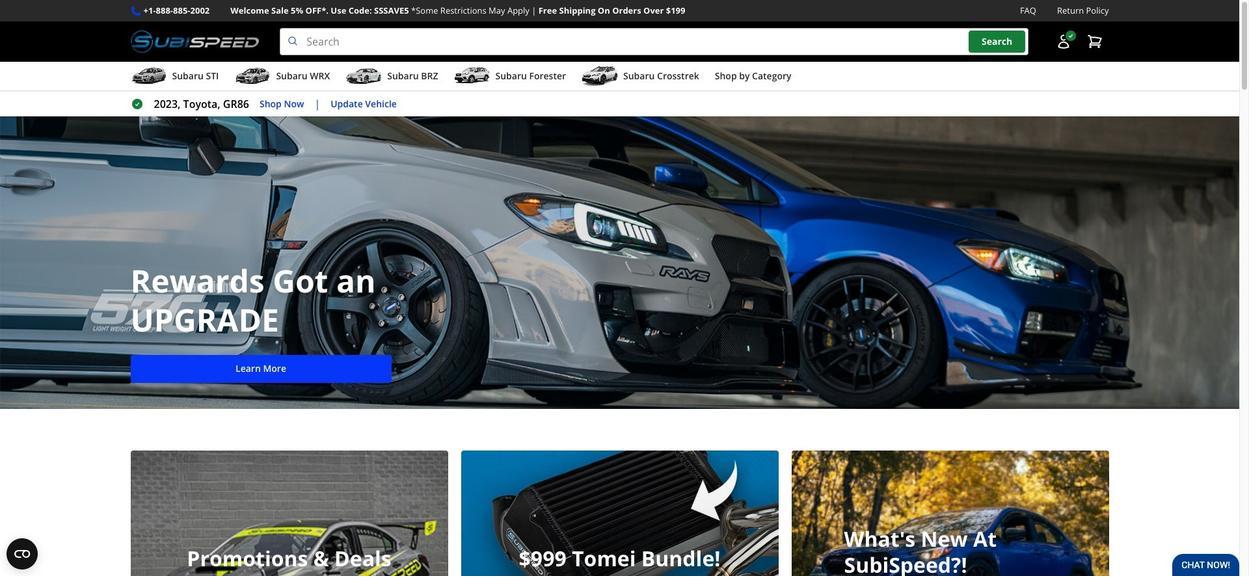 Task type: vqa. For each thing, say whether or not it's contained in the screenshot.
Shipping to the bottom
no



Task type: locate. For each thing, give the bounding box(es) containing it.
subispeed logo image
[[130, 28, 259, 55]]

rewards program image
[[0, 117, 1240, 409]]

open widget image
[[7, 539, 38, 570]]

earn rewards image
[[792, 451, 1109, 577]]

a subaru forester thumbnail image image
[[454, 66, 490, 86]]

a subaru wrx thumbnail image image
[[235, 66, 271, 86]]

button image
[[1056, 34, 1072, 50]]

a subaru sti thumbnail image image
[[130, 66, 167, 86]]



Task type: describe. For each thing, give the bounding box(es) containing it.
a subaru crosstrek thumbnail image image
[[582, 66, 618, 86]]

search input field
[[280, 28, 1029, 55]]

coilovers image
[[461, 451, 779, 577]]

a subaru brz thumbnail image image
[[346, 66, 382, 86]]

deals image
[[130, 451, 448, 577]]



